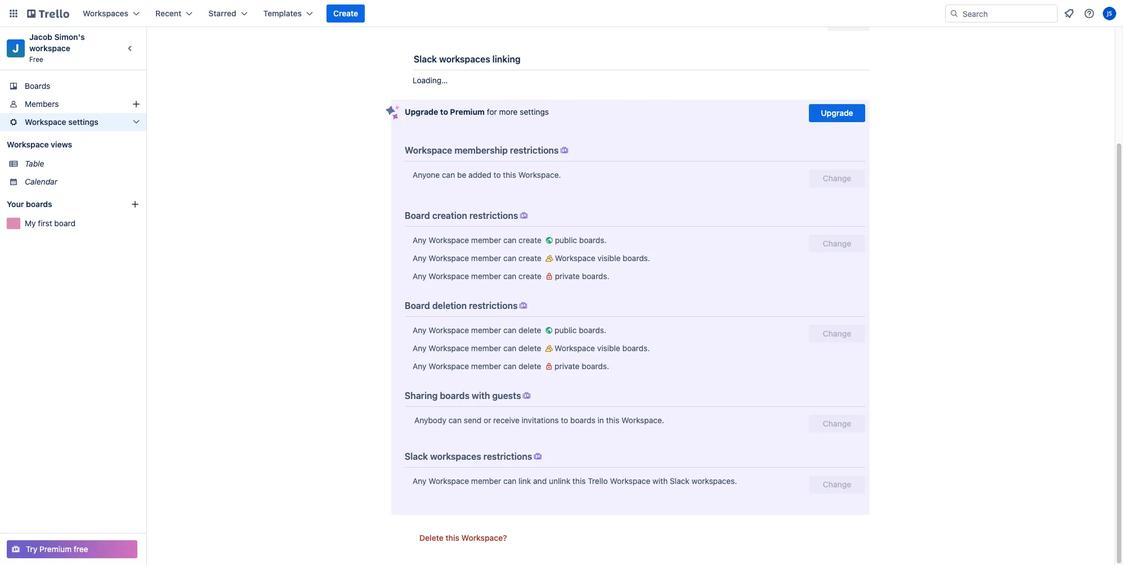 Task type: locate. For each thing, give the bounding box(es) containing it.
2 delete from the top
[[519, 343, 541, 353]]

2 private boards. from the top
[[555, 361, 609, 371]]

this
[[503, 170, 516, 180], [606, 415, 619, 425], [573, 476, 586, 486], [446, 533, 459, 543]]

0 vertical spatial to
[[440, 107, 448, 117]]

more
[[499, 107, 518, 117]]

board left creation at the left of page
[[405, 211, 430, 221]]

board creation restrictions
[[405, 211, 518, 221]]

delete this workspace? button
[[413, 529, 514, 547]]

slack left workspaces.
[[670, 476, 690, 486]]

your boards with 1 items element
[[7, 198, 114, 211]]

2 sm image from the top
[[543, 361, 555, 372]]

0 vertical spatial workspace visible boards.
[[555, 253, 650, 263]]

jacob
[[29, 32, 52, 42]]

1 workspace visible boards. from the top
[[555, 253, 650, 263]]

1 vertical spatial settings
[[68, 117, 98, 127]]

1 vertical spatial delete
[[519, 343, 541, 353]]

1 horizontal spatial boards
[[440, 391, 470, 401]]

calendar link
[[25, 176, 140, 187]]

slack
[[414, 54, 437, 64], [405, 452, 428, 462], [670, 476, 690, 486]]

boards
[[25, 81, 50, 91]]

1 board from the top
[[405, 211, 430, 221]]

boards.
[[579, 235, 607, 245], [623, 253, 650, 263], [582, 271, 609, 281], [579, 325, 606, 335], [622, 343, 650, 353], [582, 361, 609, 371]]

members link
[[0, 95, 146, 113]]

workspaces up loading…
[[439, 54, 490, 64]]

1 vertical spatial board
[[405, 301, 430, 311]]

0 horizontal spatial settings
[[68, 117, 98, 127]]

primary element
[[0, 0, 1123, 27]]

restrictions
[[510, 145, 559, 155], [469, 211, 518, 221], [469, 301, 518, 311], [483, 452, 532, 462]]

workspace visible boards. for board deletion restrictions
[[555, 343, 650, 353]]

change for sharing boards with guests
[[823, 419, 852, 428]]

workspace settings button
[[0, 113, 146, 131]]

upgrade to premium for more settings
[[405, 107, 549, 117]]

workspaces
[[439, 54, 490, 64], [430, 452, 481, 462]]

sharing boards with guests
[[405, 391, 521, 401]]

premium
[[450, 107, 485, 117], [40, 544, 72, 554]]

0 horizontal spatial workspace.
[[518, 170, 561, 180]]

0 vertical spatial slack
[[414, 54, 437, 64]]

change link for board creation restrictions
[[809, 235, 865, 253]]

slack up loading…
[[414, 54, 437, 64]]

0 vertical spatial boards
[[26, 199, 52, 209]]

1 vertical spatial with
[[653, 476, 668, 486]]

create for private boards.
[[519, 271, 542, 281]]

1 horizontal spatial with
[[653, 476, 668, 486]]

board left "deletion"
[[405, 301, 430, 311]]

simon's
[[54, 32, 85, 42]]

1 horizontal spatial workspace.
[[622, 415, 664, 425]]

2 vertical spatial boards
[[570, 415, 596, 425]]

boards left the in
[[570, 415, 596, 425]]

1 vertical spatial premium
[[40, 544, 72, 554]]

try premium free
[[26, 544, 88, 554]]

premium right 'try'
[[40, 544, 72, 554]]

sm image
[[559, 145, 570, 156], [518, 210, 529, 221], [544, 235, 555, 246], [544, 271, 555, 282], [518, 300, 529, 311], [543, 325, 555, 336], [543, 343, 555, 354], [521, 390, 532, 401], [532, 451, 543, 462]]

workspace.
[[518, 170, 561, 180], [622, 415, 664, 425]]

1 vertical spatial create
[[519, 253, 542, 263]]

upgrade inside button
[[821, 108, 853, 118]]

workspace
[[29, 43, 70, 53]]

1 vertical spatial private boards.
[[555, 361, 609, 371]]

and
[[533, 476, 547, 486]]

guests
[[492, 391, 521, 401]]

restrictions up link
[[483, 452, 532, 462]]

1 vertical spatial visible
[[597, 343, 620, 353]]

6 member from the top
[[471, 361, 501, 371]]

1 vertical spatial workspaces
[[430, 452, 481, 462]]

can
[[442, 170, 455, 180], [503, 235, 516, 245], [503, 253, 516, 263], [503, 271, 516, 281], [503, 325, 516, 335], [503, 343, 516, 353], [503, 361, 516, 371], [449, 415, 462, 425], [503, 476, 516, 486]]

1 public boards. from the top
[[555, 235, 607, 245]]

board
[[405, 211, 430, 221], [405, 301, 430, 311]]

with
[[472, 391, 490, 401], [653, 476, 668, 486]]

1 vertical spatial slack
[[405, 452, 428, 462]]

0 vertical spatial private
[[555, 271, 580, 281]]

3 delete from the top
[[519, 361, 541, 371]]

restrictions down more
[[510, 145, 559, 155]]

create button
[[327, 5, 365, 23]]

1 vertical spatial sm image
[[543, 361, 555, 372]]

0 horizontal spatial premium
[[40, 544, 72, 554]]

1 create from the top
[[519, 235, 542, 245]]

workspaces for restrictions
[[430, 452, 481, 462]]

1 private boards. from the top
[[555, 271, 609, 281]]

restrictions for board creation restrictions
[[469, 211, 518, 221]]

any workspace member can delete for workspace visible boards.
[[413, 343, 543, 353]]

jacob simon's workspace free
[[29, 32, 87, 64]]

2 create from the top
[[519, 253, 542, 263]]

sharing
[[405, 391, 438, 401]]

board
[[54, 218, 75, 228]]

workspace inside dropdown button
[[25, 117, 66, 127]]

0 horizontal spatial upgrade
[[405, 107, 438, 117]]

1 vertical spatial workspace.
[[622, 415, 664, 425]]

1 public from the top
[[555, 235, 577, 245]]

workspaces for linking
[[439, 54, 490, 64]]

settings
[[520, 107, 549, 117], [68, 117, 98, 127]]

0 vertical spatial public
[[555, 235, 577, 245]]

0 vertical spatial private boards.
[[555, 271, 609, 281]]

invitations
[[522, 415, 559, 425]]

boards up first
[[26, 199, 52, 209]]

to
[[440, 107, 448, 117], [494, 170, 501, 180], [561, 415, 568, 425]]

create for public boards.
[[519, 235, 542, 245]]

j
[[13, 42, 19, 55]]

boards up send
[[440, 391, 470, 401]]

0 vertical spatial with
[[472, 391, 490, 401]]

restrictions for workspace membership restrictions
[[510, 145, 559, 155]]

public boards.
[[555, 235, 607, 245], [555, 325, 606, 335]]

1 vertical spatial any workspace member can create
[[413, 253, 544, 263]]

my first board link
[[25, 218, 140, 229]]

Search field
[[959, 5, 1057, 22]]

creation
[[432, 211, 467, 221]]

membership
[[455, 145, 508, 155]]

templates button
[[257, 5, 320, 23]]

0 vertical spatial create
[[519, 235, 542, 245]]

change for slack workspaces restrictions
[[823, 480, 852, 489]]

2 private from the top
[[555, 361, 580, 371]]

restrictions down the anyone can be added to this workspace.
[[469, 211, 518, 221]]

to right the added
[[494, 170, 501, 180]]

any workspace member can delete
[[413, 325, 543, 335], [413, 343, 543, 353], [413, 361, 543, 371]]

change
[[834, 17, 863, 26], [823, 173, 852, 183], [823, 239, 852, 248], [823, 329, 852, 338], [823, 419, 852, 428], [823, 480, 852, 489]]

public
[[555, 235, 577, 245], [555, 325, 577, 335]]

premium inside 'button'
[[40, 544, 72, 554]]

2 member from the top
[[471, 253, 501, 263]]

4 change link from the top
[[809, 476, 865, 494]]

visible
[[598, 253, 621, 263], [597, 343, 620, 353]]

0 vertical spatial settings
[[520, 107, 549, 117]]

first
[[38, 218, 52, 228]]

0 vertical spatial any workspace member can create
[[413, 235, 544, 245]]

3 change link from the top
[[809, 415, 865, 433]]

5 any from the top
[[413, 343, 426, 353]]

2 vertical spatial to
[[561, 415, 568, 425]]

workspace visible boards. for board creation restrictions
[[555, 253, 650, 263]]

restrictions right "deletion"
[[469, 301, 518, 311]]

any workspace member can create
[[413, 235, 544, 245], [413, 253, 544, 263], [413, 271, 544, 281]]

link
[[519, 476, 531, 486]]

workspaces button
[[76, 5, 146, 23]]

change link for sharing boards with guests
[[809, 415, 865, 433]]

slack down anybody
[[405, 452, 428, 462]]

board for board creation restrictions
[[405, 211, 430, 221]]

2 public boards. from the top
[[555, 325, 606, 335]]

any
[[413, 235, 426, 245], [413, 253, 426, 263], [413, 271, 426, 281], [413, 325, 426, 335], [413, 343, 426, 353], [413, 361, 426, 371], [413, 476, 426, 486]]

settings right more
[[520, 107, 549, 117]]

1 change link from the top
[[809, 235, 865, 253]]

workspace navigation collapse icon image
[[123, 41, 138, 56]]

1 vertical spatial public
[[555, 325, 577, 335]]

to down loading…
[[440, 107, 448, 117]]

0 vertical spatial delete
[[519, 325, 541, 335]]

workspaces down send
[[430, 452, 481, 462]]

0 notifications image
[[1062, 7, 1076, 20]]

1 horizontal spatial to
[[494, 170, 501, 180]]

3 any workspace member can create from the top
[[413, 271, 544, 281]]

added
[[468, 170, 491, 180]]

0 vertical spatial workspaces
[[439, 54, 490, 64]]

3 any workspace member can delete from the top
[[413, 361, 543, 371]]

member
[[471, 235, 501, 245], [471, 253, 501, 263], [471, 271, 501, 281], [471, 325, 501, 335], [471, 343, 501, 353], [471, 361, 501, 371], [471, 476, 501, 486]]

back to home image
[[27, 5, 69, 23]]

1 any from the top
[[413, 235, 426, 245]]

2 vertical spatial any workspace member can create
[[413, 271, 544, 281]]

2 horizontal spatial boards
[[570, 415, 596, 425]]

create
[[519, 235, 542, 245], [519, 253, 542, 263], [519, 271, 542, 281]]

4 member from the top
[[471, 325, 501, 335]]

0 vertical spatial any workspace member can delete
[[413, 325, 543, 335]]

2 vertical spatial delete
[[519, 361, 541, 371]]

with up or
[[472, 391, 490, 401]]

private boards.
[[555, 271, 609, 281], [555, 361, 609, 371]]

jacob simon (jacobsimon16) image
[[1103, 7, 1116, 20]]

for
[[487, 107, 497, 117]]

2 any workspace member can delete from the top
[[413, 343, 543, 353]]

0 vertical spatial workspace.
[[518, 170, 561, 180]]

2 vertical spatial slack
[[670, 476, 690, 486]]

to right invitations at the left bottom of the page
[[561, 415, 568, 425]]

settings down members link
[[68, 117, 98, 127]]

templates
[[263, 8, 302, 18]]

2 workspace visible boards. from the top
[[555, 343, 650, 353]]

boards link
[[0, 77, 146, 95]]

3 create from the top
[[519, 271, 542, 281]]

2 any workspace member can create from the top
[[413, 253, 544, 263]]

1 vertical spatial public boards.
[[555, 325, 606, 335]]

sparkle image
[[386, 105, 400, 120]]

1 any workspace member can delete from the top
[[413, 325, 543, 335]]

anyone
[[413, 170, 440, 180]]

1 vertical spatial to
[[494, 170, 501, 180]]

j link
[[7, 39, 25, 57]]

0 vertical spatial sm image
[[544, 253, 555, 264]]

sm image
[[544, 253, 555, 264], [543, 361, 555, 372]]

1 sm image from the top
[[544, 253, 555, 264]]

2 board from the top
[[405, 301, 430, 311]]

boards for sharing
[[440, 391, 470, 401]]

3 any from the top
[[413, 271, 426, 281]]

public boards. for board deletion restrictions
[[555, 325, 606, 335]]

this right delete
[[446, 533, 459, 543]]

workspace visible boards.
[[555, 253, 650, 263], [555, 343, 650, 353]]

or
[[484, 415, 491, 425]]

1 vertical spatial boards
[[440, 391, 470, 401]]

premium left for
[[450, 107, 485, 117]]

slack workspaces linking
[[414, 54, 521, 64]]

workspace
[[25, 117, 66, 127], [7, 140, 49, 149], [405, 145, 452, 155], [429, 235, 469, 245], [429, 253, 469, 263], [555, 253, 595, 263], [429, 271, 469, 281], [429, 325, 469, 335], [429, 343, 469, 353], [555, 343, 595, 353], [429, 361, 469, 371], [429, 476, 469, 486], [610, 476, 650, 486]]

board for board deletion restrictions
[[405, 301, 430, 311]]

1 delete from the top
[[519, 325, 541, 335]]

2 vertical spatial create
[[519, 271, 542, 281]]

1 vertical spatial any workspace member can delete
[[413, 343, 543, 353]]

slack for slack workspaces restrictions
[[405, 452, 428, 462]]

change for board creation restrictions
[[823, 239, 852, 248]]

0 vertical spatial public boards.
[[555, 235, 607, 245]]

boards inside the your boards with 1 items element
[[26, 199, 52, 209]]

2 vertical spatial any workspace member can delete
[[413, 361, 543, 371]]

2 public from the top
[[555, 325, 577, 335]]

0 vertical spatial board
[[405, 211, 430, 221]]

0 horizontal spatial to
[[440, 107, 448, 117]]

1 horizontal spatial upgrade
[[821, 108, 853, 118]]

0 horizontal spatial boards
[[26, 199, 52, 209]]

anybody
[[414, 415, 446, 425]]

1 horizontal spatial premium
[[450, 107, 485, 117]]

upgrade
[[405, 107, 438, 117], [821, 108, 853, 118]]

6 any from the top
[[413, 361, 426, 371]]

with left workspaces.
[[653, 476, 668, 486]]

private
[[555, 271, 580, 281], [555, 361, 580, 371]]

delete
[[519, 325, 541, 335], [519, 343, 541, 353], [519, 361, 541, 371]]

0 vertical spatial premium
[[450, 107, 485, 117]]

1 any workspace member can create from the top
[[413, 235, 544, 245]]

1 vertical spatial private
[[555, 361, 580, 371]]

change button
[[828, 13, 870, 31], [809, 169, 865, 187]]

1 vertical spatial workspace visible boards.
[[555, 343, 650, 353]]

1 private from the top
[[555, 271, 580, 281]]

receive
[[493, 415, 520, 425]]

0 vertical spatial visible
[[598, 253, 621, 263]]

search image
[[950, 9, 959, 18]]

2 change link from the top
[[809, 325, 865, 343]]



Task type: describe. For each thing, give the bounding box(es) containing it.
2 horizontal spatial to
[[561, 415, 568, 425]]

private boards. for board deletion restrictions
[[555, 361, 609, 371]]

free
[[29, 55, 43, 64]]

free
[[74, 544, 88, 554]]

public for board creation restrictions
[[555, 235, 577, 245]]

change link for board deletion restrictions
[[809, 325, 865, 343]]

7 member from the top
[[471, 476, 501, 486]]

create
[[333, 8, 358, 18]]

be
[[457, 170, 466, 180]]

anybody can send or receive invitations to boards in this workspace.
[[414, 415, 664, 425]]

delete
[[419, 533, 444, 543]]

change link for slack workspaces restrictions
[[809, 476, 865, 494]]

workspace settings
[[25, 117, 98, 127]]

views
[[51, 140, 72, 149]]

any workspace member can create for public boards.
[[413, 235, 544, 245]]

try
[[26, 544, 37, 554]]

5 member from the top
[[471, 343, 501, 353]]

private boards. for board creation restrictions
[[555, 271, 609, 281]]

workspace?
[[461, 533, 507, 543]]

upgrade for upgrade
[[821, 108, 853, 118]]

change for board deletion restrictions
[[823, 329, 852, 338]]

any workspace member can delete for private boards.
[[413, 361, 543, 371]]

in
[[598, 415, 604, 425]]

private for board deletion restrictions
[[555, 361, 580, 371]]

delete for public boards.
[[519, 325, 541, 335]]

public for board deletion restrictions
[[555, 325, 577, 335]]

any workspace member can create for workspace visible boards.
[[413, 253, 544, 263]]

trello
[[588, 476, 608, 486]]

my
[[25, 218, 36, 228]]

visible for board creation restrictions
[[598, 253, 621, 263]]

deletion
[[432, 301, 467, 311]]

create for workspace visible boards.
[[519, 253, 542, 263]]

this inside button
[[446, 533, 459, 543]]

unlink
[[549, 476, 570, 486]]

slack workspaces restrictions
[[405, 452, 532, 462]]

jacob simon's workspace link
[[29, 32, 87, 53]]

workspaces.
[[692, 476, 737, 486]]

my first board
[[25, 218, 75, 228]]

visible for board deletion restrictions
[[597, 343, 620, 353]]

delete for private boards.
[[519, 361, 541, 371]]

this right the in
[[606, 415, 619, 425]]

add board image
[[131, 200, 140, 209]]

2 any from the top
[[413, 253, 426, 263]]

delete this workspace?
[[419, 533, 507, 543]]

public boards. for board creation restrictions
[[555, 235, 607, 245]]

boards for your
[[26, 199, 52, 209]]

recent
[[155, 8, 181, 18]]

settings inside dropdown button
[[68, 117, 98, 127]]

restrictions for board deletion restrictions
[[469, 301, 518, 311]]

1 horizontal spatial settings
[[520, 107, 549, 117]]

table
[[25, 159, 44, 168]]

workspaces
[[83, 8, 128, 18]]

upgrade button
[[809, 104, 865, 122]]

starred button
[[202, 5, 254, 23]]

delete for workspace visible boards.
[[519, 343, 541, 353]]

this left trello
[[573, 476, 586, 486]]

members
[[25, 99, 59, 109]]

sm image for private boards.
[[543, 361, 555, 372]]

linking
[[492, 54, 521, 64]]

restrictions for slack workspaces restrictions
[[483, 452, 532, 462]]

send
[[464, 415, 482, 425]]

loading…
[[413, 75, 448, 85]]

sm image for workspace visible boards.
[[544, 253, 555, 264]]

workspace views
[[7, 140, 72, 149]]

1 vertical spatial change button
[[809, 169, 865, 187]]

any workspace member can delete for public boards.
[[413, 325, 543, 335]]

4 any from the top
[[413, 325, 426, 335]]

0 horizontal spatial with
[[472, 391, 490, 401]]

slack for slack workspaces linking
[[414, 54, 437, 64]]

any workspace member can link and unlink this trello workspace with slack workspaces.
[[413, 476, 737, 486]]

upgrade for upgrade to premium for more settings
[[405, 107, 438, 117]]

try premium free button
[[7, 540, 137, 558]]

any workspace member can create for private boards.
[[413, 271, 544, 281]]

board deletion restrictions
[[405, 301, 518, 311]]

your
[[7, 199, 24, 209]]

3 member from the top
[[471, 271, 501, 281]]

your boards
[[7, 199, 52, 209]]

table link
[[25, 158, 140, 169]]

this right the added
[[503, 170, 516, 180]]

0 vertical spatial change button
[[828, 13, 870, 31]]

recent button
[[149, 5, 199, 23]]

1 member from the top
[[471, 235, 501, 245]]

starred
[[208, 8, 236, 18]]

open information menu image
[[1084, 8, 1095, 19]]

workspace membership restrictions
[[405, 145, 559, 155]]

private for board creation restrictions
[[555, 271, 580, 281]]

7 any from the top
[[413, 476, 426, 486]]

anyone can be added to this workspace.
[[413, 170, 561, 180]]

calendar
[[25, 177, 57, 186]]



Task type: vqa. For each thing, say whether or not it's contained in the screenshot.
Switch on the left of the page
no



